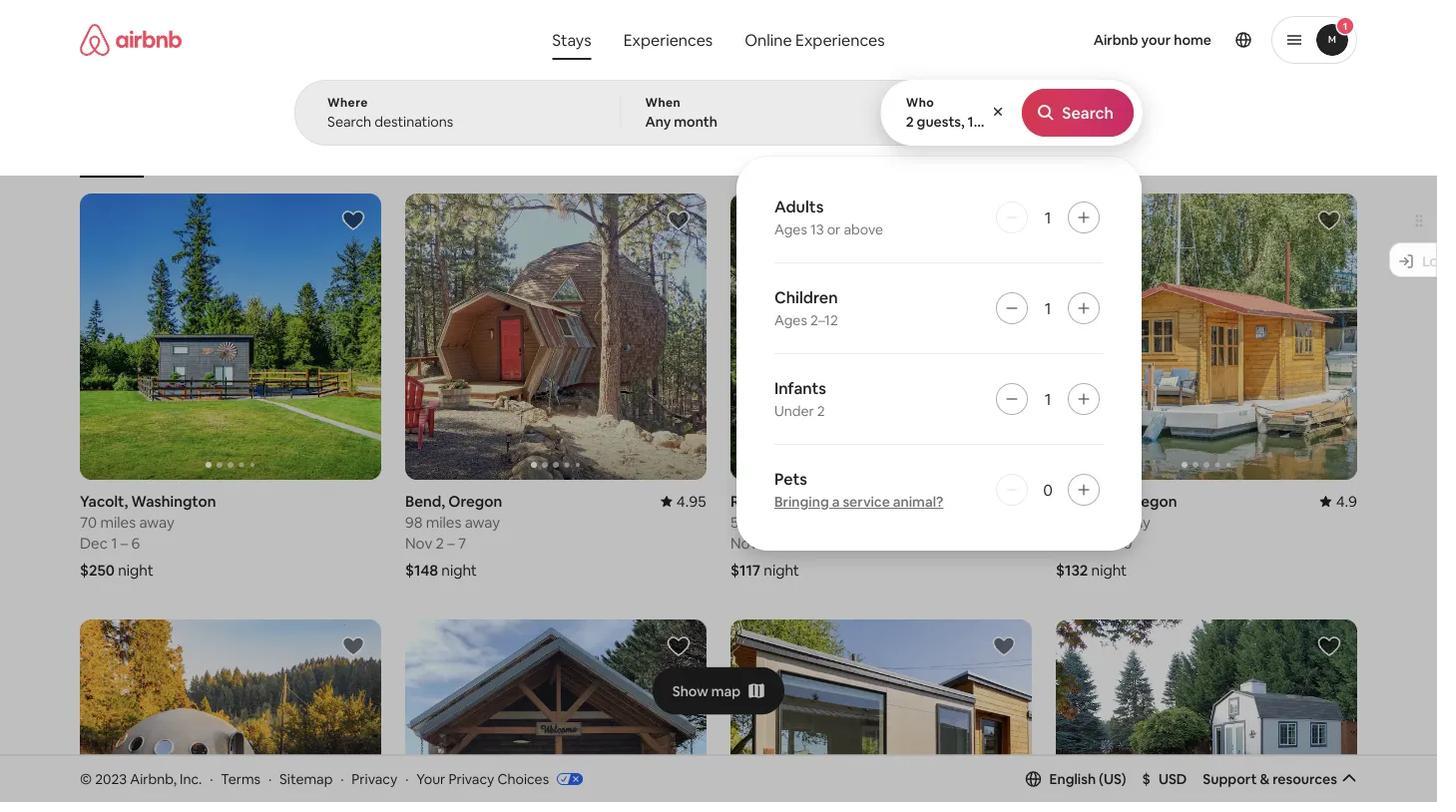 Task type: vqa. For each thing, say whether or not it's contained in the screenshot.
"–" in the Rhododendron, Oregon 56 Miles Away Nov 11 – 16 $117 Night
yes



Task type: describe. For each thing, give the bounding box(es) containing it.
what can we help you find? tab list
[[536, 20, 729, 60]]

stays tab panel
[[294, 80, 1143, 551]]

4.94
[[1002, 491, 1032, 511]]

resources
[[1273, 770, 1337, 788]]

airbnb,
[[130, 770, 177, 788]]

(us)
[[1099, 770, 1126, 788]]

add to wishlist: chinook, washington image
[[667, 635, 691, 659]]

$ usd
[[1142, 770, 1187, 788]]

3 · from the left
[[341, 770, 344, 788]]

4.95 out of 5 average rating image
[[660, 491, 707, 511]]

your privacy choices
[[416, 770, 549, 788]]

1 inside who 2 guests, 1 infant
[[968, 113, 974, 131]]

your privacy choices link
[[416, 770, 583, 789]]

4.95
[[676, 491, 707, 511]]

away for 16
[[790, 512, 825, 532]]

service
[[843, 493, 890, 511]]

terms · sitemap · privacy ·
[[221, 770, 409, 788]]

when any month
[[645, 95, 717, 131]]

online experiences
[[745, 29, 885, 50]]

show map button
[[652, 667, 785, 715]]

add to wishlist: yacolt, washington image
[[341, 209, 365, 233]]

display total before taxes button
[[1135, 115, 1357, 163]]

portland,
[[1056, 491, 1120, 511]]

miles for 15
[[1076, 512, 1112, 532]]

ages for children
[[774, 311, 807, 329]]

add to wishlist: bend, oregon image
[[667, 209, 691, 233]]

add to wishlist: rhododendron, oregon image
[[992, 209, 1016, 233]]

pets bringing a service animal?
[[774, 469, 943, 511]]

infants under 2
[[774, 378, 826, 420]]

– for 20
[[1104, 533, 1112, 553]]

a
[[832, 493, 840, 511]]

yacolt, washington 70 miles away dec 1 – 6 $250 night
[[80, 491, 216, 580]]

portland, oregon 50 miles away nov 15 – 20 $132 night
[[1056, 491, 1177, 580]]

away for 7
[[465, 512, 500, 532]]

oregon for bend, oregon
[[448, 491, 502, 511]]

who
[[906, 95, 934, 110]]

– for 6
[[120, 533, 128, 553]]

70
[[80, 512, 97, 532]]

who 2 guests, 1 infant
[[906, 95, 1015, 131]]

16
[[787, 533, 802, 553]]

when
[[645, 95, 681, 110]]

english (us)
[[1049, 770, 1126, 788]]

©
[[80, 770, 92, 788]]

airbnb your home link
[[1081, 19, 1223, 61]]

nov for 56
[[730, 533, 758, 553]]

experiences button
[[607, 20, 729, 60]]

add to wishlist: portland, oregon image
[[992, 635, 1016, 659]]

4.9
[[1336, 491, 1357, 511]]

bend,
[[405, 491, 445, 511]]

night for 7
[[441, 560, 477, 580]]

support
[[1203, 770, 1257, 788]]

inc.
[[180, 770, 202, 788]]

online
[[745, 29, 792, 50]]

children ages 2–12
[[774, 287, 838, 329]]

support & resources
[[1203, 770, 1337, 788]]

privacy inside "your privacy choices" link
[[448, 770, 494, 788]]

2 inside who 2 guests, 1 infant
[[906, 113, 914, 131]]

Where field
[[327, 113, 588, 131]]

4 · from the left
[[405, 770, 409, 788]]

2 experiences from the left
[[795, 29, 885, 50]]

stays button
[[536, 20, 607, 60]]

night for 16
[[764, 560, 799, 580]]

or
[[827, 221, 841, 239]]

amazing views
[[803, 147, 888, 163]]

privacy link
[[352, 770, 397, 788]]

0
[[1043, 480, 1053, 500]]

online experiences link
[[729, 20, 901, 60]]

infants
[[774, 378, 826, 398]]

© 2023 airbnb, inc. ·
[[80, 770, 213, 788]]

sitemap link
[[280, 770, 333, 788]]

above
[[844, 221, 883, 239]]

2023
[[95, 770, 127, 788]]

support & resources button
[[1203, 770, 1357, 788]]

$250
[[80, 560, 115, 580]]

bringing
[[774, 493, 829, 511]]

nov for 50
[[1056, 533, 1083, 553]]

before
[[1225, 131, 1263, 146]]

miles for 1
[[100, 512, 136, 532]]

show
[[672, 682, 708, 700]]

infant
[[977, 113, 1015, 131]]

2 inside "bend, oregon 98 miles away nov 2 – 7 $148 night"
[[436, 533, 444, 553]]

show map
[[672, 682, 741, 700]]

your
[[416, 770, 445, 788]]

7
[[458, 533, 466, 553]]

bend, oregon 98 miles away nov 2 – 7 $148 night
[[405, 491, 502, 580]]

usd
[[1159, 770, 1187, 788]]

bringing a service animal? button
[[774, 493, 943, 511]]

guests,
[[917, 113, 965, 131]]

– for 7
[[447, 533, 455, 553]]

13
[[810, 221, 824, 239]]

56
[[730, 512, 748, 532]]

rhododendron, oregon 56 miles away nov 11 – 16 $117 night
[[730, 491, 897, 580]]

map
[[711, 682, 741, 700]]

children
[[774, 287, 838, 307]]

views
[[856, 147, 888, 163]]

1 inside 1 dropdown button
[[1343, 19, 1347, 32]]



Task type: locate. For each thing, give the bounding box(es) containing it.
1 privacy from the left
[[352, 770, 397, 788]]

nov inside "bend, oregon 98 miles away nov 2 – 7 $148 night"
[[405, 533, 432, 553]]

ages down children
[[774, 311, 807, 329]]

1 oregon from the left
[[448, 491, 502, 511]]

home
[[1174, 31, 1211, 49]]

under
[[774, 402, 814, 420]]

2 oregon from the left
[[843, 491, 897, 511]]

away down bringing
[[790, 512, 825, 532]]

total
[[1196, 131, 1223, 146]]

1 horizontal spatial 2
[[817, 402, 825, 420]]

taxes
[[1266, 131, 1296, 146]]

add to wishlist: vancouver, washington image
[[1317, 635, 1341, 659]]

miles up 15
[[1076, 512, 1112, 532]]

2 away from the left
[[465, 512, 500, 532]]

month
[[674, 113, 717, 131]]

3 away from the left
[[790, 512, 825, 532]]

None search field
[[294, 0, 1143, 551]]

display
[[1152, 131, 1193, 146]]

– left "7"
[[447, 533, 455, 553]]

night down 16
[[764, 560, 799, 580]]

terms link
[[221, 770, 261, 788]]

–
[[120, 533, 128, 553], [447, 533, 455, 553], [777, 533, 784, 553], [1104, 533, 1112, 553]]

· left privacy link
[[341, 770, 344, 788]]

where
[[327, 95, 368, 110]]

$117
[[730, 560, 761, 580]]

– for 16
[[777, 533, 784, 553]]

miles inside the yacolt, washington 70 miles away dec 1 – 6 $250 night
[[100, 512, 136, 532]]

ages for adults
[[774, 221, 807, 239]]

night for 6
[[118, 560, 153, 580]]

pets
[[774, 469, 807, 489]]

0 horizontal spatial oregon
[[448, 491, 502, 511]]

any
[[645, 113, 671, 131]]

1 horizontal spatial privacy
[[448, 770, 494, 788]]

2 – from the left
[[447, 533, 455, 553]]

$
[[1142, 770, 1151, 788]]

2 right under
[[817, 402, 825, 420]]

group containing amazing views
[[80, 100, 1015, 178]]

miles down 'bend,'
[[426, 512, 461, 532]]

2 horizontal spatial oregon
[[1123, 491, 1177, 511]]

omg!
[[727, 148, 760, 163]]

3 miles from the left
[[751, 512, 786, 532]]

experiences up when
[[623, 29, 713, 50]]

group
[[80, 100, 1015, 178], [80, 194, 381, 480], [405, 194, 707, 480], [730, 194, 1032, 480], [1056, 194, 1357, 480], [80, 620, 381, 803], [405, 620, 707, 803], [730, 620, 1032, 803], [1056, 620, 1357, 803]]

· right "terms" link at left bottom
[[268, 770, 272, 788]]

display total before taxes
[[1152, 131, 1296, 146]]

1 experiences from the left
[[623, 29, 713, 50]]

· left the your
[[405, 770, 409, 788]]

nov for 98
[[405, 533, 432, 553]]

nov down the 50
[[1056, 533, 1083, 553]]

miles for 11
[[751, 512, 786, 532]]

none search field containing stays
[[294, 0, 1143, 551]]

– inside rhododendron, oregon 56 miles away nov 11 – 16 $117 night
[[777, 533, 784, 553]]

1 miles from the left
[[100, 512, 136, 532]]

privacy right the your
[[448, 770, 494, 788]]

$148
[[405, 560, 438, 580]]

4 miles from the left
[[1076, 512, 1112, 532]]

4.9 out of 5 average rating image
[[1320, 491, 1357, 511]]

·
[[210, 770, 213, 788], [268, 770, 272, 788], [341, 770, 344, 788], [405, 770, 409, 788]]

experiences
[[623, 29, 713, 50], [795, 29, 885, 50]]

0 horizontal spatial experiences
[[623, 29, 713, 50]]

washington
[[131, 491, 216, 511]]

0 horizontal spatial nov
[[405, 533, 432, 553]]

ages
[[774, 221, 807, 239], [774, 311, 807, 329]]

0 vertical spatial 2
[[906, 113, 914, 131]]

1 vertical spatial ages
[[774, 311, 807, 329]]

0 horizontal spatial privacy
[[352, 770, 397, 788]]

oregon inside portland, oregon 50 miles away nov 15 – 20 $132 night
[[1123, 491, 1177, 511]]

nov inside portland, oregon 50 miles away nov 15 – 20 $132 night
[[1056, 533, 1083, 553]]

4 night from the left
[[1091, 560, 1127, 580]]

miles inside "bend, oregon 98 miles away nov 2 – 7 $148 night"
[[426, 512, 461, 532]]

98
[[405, 512, 423, 532]]

miles down yacolt, at the bottom left of the page
[[100, 512, 136, 532]]

away
[[139, 512, 174, 532], [465, 512, 500, 532], [790, 512, 825, 532], [1115, 512, 1151, 532]]

nov inside rhododendron, oregon 56 miles away nov 11 – 16 $117 night
[[730, 533, 758, 553]]

50
[[1056, 512, 1073, 532]]

ages down adults
[[774, 221, 807, 239]]

nov
[[405, 533, 432, 553], [730, 533, 758, 553], [1056, 533, 1083, 553]]

– right 15
[[1104, 533, 1112, 553]]

15
[[1086, 533, 1101, 553]]

miles inside portland, oregon 50 miles away nov 15 – 20 $132 night
[[1076, 512, 1112, 532]]

privacy
[[352, 770, 397, 788], [448, 770, 494, 788]]

3 oregon from the left
[[1123, 491, 1177, 511]]

rhododendron,
[[730, 491, 840, 511]]

4 – from the left
[[1104, 533, 1112, 553]]

1
[[1343, 19, 1347, 32], [968, 113, 974, 131], [1045, 207, 1051, 228], [1045, 298, 1051, 318], [1045, 389, 1051, 409], [111, 533, 117, 553]]

1 – from the left
[[120, 533, 128, 553]]

airbnb
[[1093, 31, 1138, 49]]

miles for 2
[[426, 512, 461, 532]]

add to wishlist: eugene, oregon image
[[341, 635, 365, 659]]

1 ages from the top
[[774, 221, 807, 239]]

adults
[[774, 196, 824, 217]]

– inside portland, oregon 50 miles away nov 15 – 20 $132 night
[[1104, 533, 1112, 553]]

night inside "bend, oregon 98 miles away nov 2 – 7 $148 night"
[[441, 560, 477, 580]]

profile element
[[918, 0, 1357, 80]]

· right the "inc."
[[210, 770, 213, 788]]

experiences right online
[[795, 29, 885, 50]]

2 horizontal spatial nov
[[1056, 533, 1083, 553]]

add to wishlist: portland, oregon image
[[1317, 209, 1341, 233]]

2 night from the left
[[441, 560, 477, 580]]

miles inside rhododendron, oregon 56 miles away nov 11 – 16 $117 night
[[751, 512, 786, 532]]

away inside "bend, oregon 98 miles away nov 2 – 7 $148 night"
[[465, 512, 500, 532]]

0 horizontal spatial 2
[[436, 533, 444, 553]]

away inside the yacolt, washington 70 miles away dec 1 – 6 $250 night
[[139, 512, 174, 532]]

away inside portland, oregon 50 miles away nov 15 – 20 $132 night
[[1115, 512, 1151, 532]]

– inside "bend, oregon 98 miles away nov 2 – 7 $148 night"
[[447, 533, 455, 553]]

2 vertical spatial 2
[[436, 533, 444, 553]]

3 night from the left
[[764, 560, 799, 580]]

nov down 98
[[405, 533, 432, 553]]

away up 20 on the bottom of page
[[1115, 512, 1151, 532]]

2–12
[[810, 311, 838, 329]]

1 horizontal spatial nov
[[730, 533, 758, 553]]

1 vertical spatial 2
[[817, 402, 825, 420]]

1 horizontal spatial experiences
[[795, 29, 885, 50]]

1 nov from the left
[[405, 533, 432, 553]]

1 · from the left
[[210, 770, 213, 788]]

oregon up 20 on the bottom of page
[[1123, 491, 1177, 511]]

1 button
[[1271, 16, 1357, 64]]

away for 6
[[139, 512, 174, 532]]

3 – from the left
[[777, 533, 784, 553]]

2 inside infants under 2
[[817, 402, 825, 420]]

$132
[[1056, 560, 1088, 580]]

3 nov from the left
[[1056, 533, 1083, 553]]

miles up 11
[[751, 512, 786, 532]]

terms
[[221, 770, 261, 788]]

oregon inside rhododendron, oregon 56 miles away nov 11 – 16 $117 night
[[843, 491, 897, 511]]

privacy left the your
[[352, 770, 397, 788]]

experiences inside button
[[623, 29, 713, 50]]

oregon inside "bend, oregon 98 miles away nov 2 – 7 $148 night"
[[448, 491, 502, 511]]

away inside rhododendron, oregon 56 miles away nov 11 – 16 $117 night
[[790, 512, 825, 532]]

night down 20 on the bottom of page
[[1091, 560, 1127, 580]]

nov down 56 at the bottom of page
[[730, 533, 758, 553]]

choices
[[497, 770, 549, 788]]

oregon up "7"
[[448, 491, 502, 511]]

airbnb your home
[[1093, 31, 1211, 49]]

night down '6'
[[118, 560, 153, 580]]

dec
[[80, 533, 108, 553]]

yacolt,
[[80, 491, 128, 511]]

english (us) button
[[1025, 770, 1126, 788]]

ages inside children ages 2–12
[[774, 311, 807, 329]]

night inside rhododendron, oregon 56 miles away nov 11 – 16 $117 night
[[764, 560, 799, 580]]

animal?
[[893, 493, 943, 511]]

your
[[1141, 31, 1171, 49]]

adults ages 13 or above
[[774, 196, 883, 239]]

– left '6'
[[120, 533, 128, 553]]

amazing
[[803, 147, 853, 163]]

away for 20
[[1115, 512, 1151, 532]]

oregon right the a
[[843, 491, 897, 511]]

treehouses
[[920, 148, 985, 163]]

2
[[906, 113, 914, 131], [817, 402, 825, 420], [436, 533, 444, 553]]

2 horizontal spatial 2
[[906, 113, 914, 131]]

2 nov from the left
[[730, 533, 758, 553]]

2 left "7"
[[436, 533, 444, 553]]

away down washington
[[139, 512, 174, 532]]

night
[[118, 560, 153, 580], [441, 560, 477, 580], [764, 560, 799, 580], [1091, 560, 1127, 580]]

2 · from the left
[[268, 770, 272, 788]]

stays
[[552, 29, 591, 50]]

1 night from the left
[[118, 560, 153, 580]]

away up "7"
[[465, 512, 500, 532]]

2 privacy from the left
[[448, 770, 494, 788]]

oregon for rhododendron, oregon
[[843, 491, 897, 511]]

2 miles from the left
[[426, 512, 461, 532]]

night down "7"
[[441, 560, 477, 580]]

0 vertical spatial ages
[[774, 221, 807, 239]]

ages inside adults ages 13 or above
[[774, 221, 807, 239]]

oregon for portland, oregon
[[1123, 491, 1177, 511]]

night for 20
[[1091, 560, 1127, 580]]

night inside portland, oregon 50 miles away nov 15 – 20 $132 night
[[1091, 560, 1127, 580]]

– right 11
[[777, 533, 784, 553]]

1 inside the yacolt, washington 70 miles away dec 1 – 6 $250 night
[[111, 533, 117, 553]]

1 horizontal spatial oregon
[[843, 491, 897, 511]]

4 away from the left
[[1115, 512, 1151, 532]]

6
[[131, 533, 140, 553]]

1 away from the left
[[139, 512, 174, 532]]

4.94 out of 5 average rating image
[[986, 491, 1032, 511]]

night inside the yacolt, washington 70 miles away dec 1 – 6 $250 night
[[118, 560, 153, 580]]

11
[[761, 533, 773, 553]]

20
[[1115, 533, 1132, 553]]

2 ages from the top
[[774, 311, 807, 329]]

– inside the yacolt, washington 70 miles away dec 1 – 6 $250 night
[[120, 533, 128, 553]]

&
[[1260, 770, 1270, 788]]

2 down who
[[906, 113, 914, 131]]



